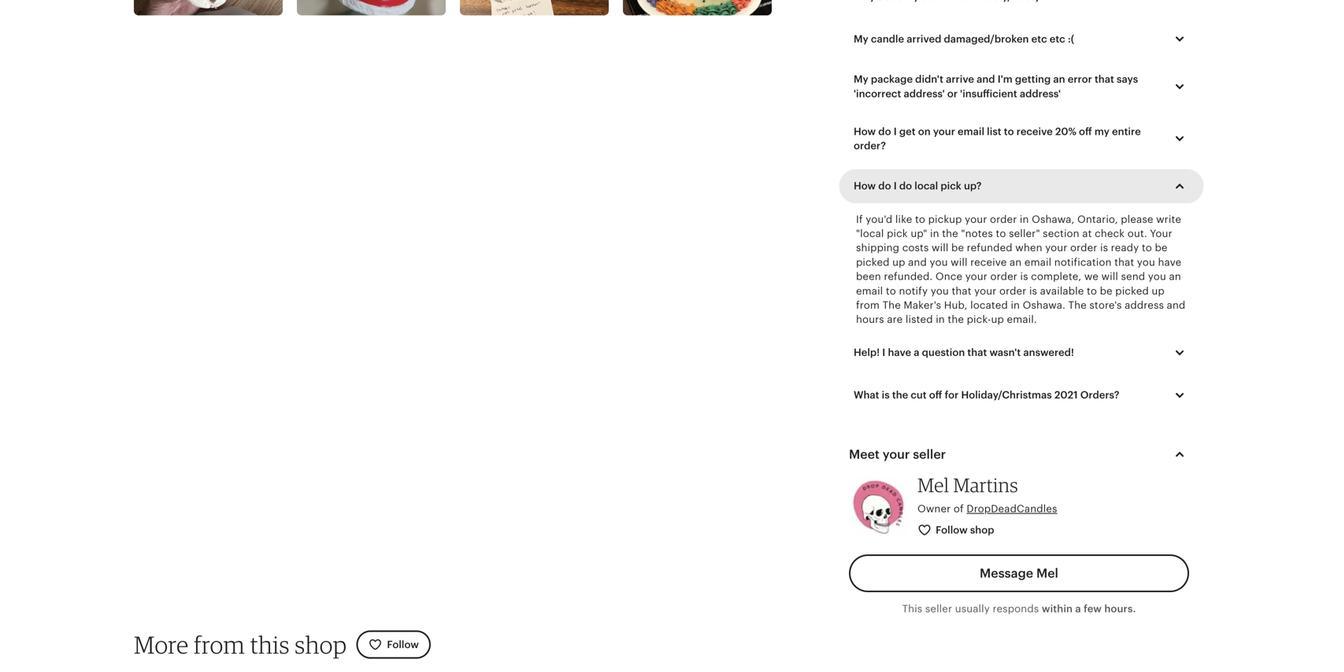 Task type: describe. For each thing, give the bounding box(es) containing it.
martins
[[953, 473, 1018, 496]]

your up "notes
[[965, 213, 987, 225]]

please
[[1121, 213, 1153, 225]]

2 vertical spatial an
[[1169, 271, 1181, 282]]

listed
[[906, 314, 933, 325]]

to down out.
[[1142, 242, 1152, 254]]

orders?
[[1080, 389, 1120, 401]]

that down 'ready'
[[1115, 256, 1134, 268]]

you down once
[[931, 285, 949, 297]]

off inside what is the cut off for holiday/christmas 2021 orders? dropdown button
[[929, 389, 942, 401]]

2 etc from the left
[[1050, 33, 1065, 45]]

been
[[856, 271, 881, 282]]

of
[[954, 503, 964, 515]]

help! i have a question that wasn't answered!
[[854, 347, 1074, 359]]

that left wasn't
[[968, 347, 987, 359]]

more from this shop
[[134, 630, 347, 659]]

when
[[1015, 242, 1043, 254]]

1 address' from the left
[[904, 88, 945, 99]]

entire
[[1112, 126, 1141, 137]]

dropdeadcandles
[[967, 503, 1057, 515]]

up"
[[911, 228, 927, 239]]

complete,
[[1031, 271, 1082, 282]]

are
[[887, 314, 903, 325]]

do for get
[[878, 126, 891, 137]]

the inside dropdown button
[[892, 389, 908, 401]]

how do i do local pick up?
[[854, 180, 982, 192]]

within
[[1042, 603, 1073, 615]]

20%
[[1055, 126, 1077, 137]]

order?
[[854, 140, 886, 152]]

1 horizontal spatial will
[[951, 256, 968, 268]]

1 etc from the left
[[1032, 33, 1047, 45]]

receive inside how do i get on your email list to receive 20% off my entire order?
[[1017, 126, 1053, 137]]

0 vertical spatial up
[[892, 256, 905, 268]]

hours
[[856, 314, 884, 325]]

available
[[1040, 285, 1084, 297]]

message mel
[[980, 566, 1059, 581]]

owner
[[918, 503, 951, 515]]

email.
[[1007, 314, 1037, 325]]

says
[[1117, 73, 1138, 85]]

follow shop
[[936, 524, 994, 536]]

getting
[[1015, 73, 1051, 85]]

my package didn't arrive and i'm getting an error that says 'incorrect address' or 'insufficient  address' button
[[842, 65, 1201, 108]]

seller"
[[1009, 228, 1040, 239]]

2 horizontal spatial be
[[1155, 242, 1168, 254]]

error
[[1068, 73, 1092, 85]]

'insufficient
[[960, 88, 1017, 99]]

on
[[918, 126, 931, 137]]

once
[[936, 271, 963, 282]]

more
[[134, 630, 189, 659]]

my
[[1095, 126, 1110, 137]]

"notes
[[961, 228, 993, 239]]

message mel button
[[849, 555, 1189, 592]]

"local
[[856, 228, 884, 239]]

2021
[[1055, 389, 1078, 401]]

answered!
[[1023, 347, 1074, 359]]

damaged/broken
[[944, 33, 1029, 45]]

arrive
[[946, 73, 974, 85]]

in down hub, at the top right of page
[[936, 314, 945, 325]]

what is the cut off for holiday/christmas 2021 orders?
[[854, 389, 1120, 401]]

notify
[[899, 285, 928, 297]]

to left notify
[[886, 285, 896, 297]]

check
[[1095, 228, 1125, 239]]

to up up"
[[915, 213, 926, 225]]

email inside how do i get on your email list to receive 20% off my entire order?
[[958, 126, 985, 137]]

mel martins image
[[849, 478, 908, 537]]

address
[[1125, 299, 1164, 311]]

ready
[[1111, 242, 1139, 254]]

:(
[[1068, 33, 1074, 45]]

off inside how do i get on your email list to receive 20% off my entire order?
[[1079, 126, 1092, 137]]

0 horizontal spatial an
[[1010, 256, 1022, 268]]

how do i do local pick up? button
[[842, 170, 1201, 203]]

1 vertical spatial email
[[1025, 256, 1052, 268]]

0 horizontal spatial email
[[856, 285, 883, 297]]

order down refunded
[[990, 271, 1018, 282]]

have inside if you'd like to pickup your order in oshawa, ontario, please write "local pick up" in the "notes to seller" section at check out. your shipping costs will be refunded when your order is ready to be picked up and you will receive an email notification that you have been refunded. once your order is complete, we will send you an email to notify you that your order is available to be picked up from the maker's hub, located in oshawa. the store's address and hours are listed in the pick-up email.
[[1158, 256, 1182, 268]]

what
[[854, 389, 879, 401]]

1 vertical spatial up
[[1152, 285, 1165, 297]]

refunded.
[[884, 271, 933, 282]]

holiday/christmas
[[961, 389, 1052, 401]]

send
[[1121, 271, 1145, 282]]

follow shop button
[[906, 516, 1008, 545]]

1 vertical spatial picked
[[1115, 285, 1149, 297]]

this
[[902, 603, 923, 615]]

few
[[1084, 603, 1102, 615]]

meet your seller
[[849, 447, 946, 461]]

order up the notification
[[1070, 242, 1098, 254]]

2 address' from the left
[[1020, 88, 1061, 99]]

you up send
[[1137, 256, 1155, 268]]

and inside 'my package didn't arrive and i'm getting an error that says 'incorrect address' or 'insufficient  address''
[[977, 73, 995, 85]]

your up located
[[974, 285, 997, 297]]

write
[[1156, 213, 1181, 225]]

receive inside if you'd like to pickup your order in oshawa, ontario, please write "local pick up" in the "notes to seller" section at check out. your shipping costs will be refunded when your order is ready to be picked up and you will receive an email notification that you have been refunded. once your order is complete, we will send you an email to notify you that your order is available to be picked up from the maker's hub, located in oshawa. the store's address and hours are listed in the pick-up email.
[[970, 256, 1007, 268]]

this seller usually responds within a few hours.
[[902, 603, 1136, 615]]

1 horizontal spatial a
[[1075, 603, 1081, 615]]

hours.
[[1105, 603, 1136, 615]]

like
[[895, 213, 912, 225]]

my for my package didn't arrive and i'm getting an error that says 'incorrect address' or 'insufficient  address'
[[854, 73, 869, 85]]

out.
[[1128, 228, 1147, 239]]

your
[[1150, 228, 1173, 239]]

0 horizontal spatial picked
[[856, 256, 890, 268]]

meet your seller button
[[835, 435, 1204, 473]]

maker's
[[904, 299, 941, 311]]

usually
[[955, 603, 990, 615]]

responds
[[993, 603, 1039, 615]]

mel inside button
[[1037, 566, 1059, 581]]

list
[[987, 126, 1002, 137]]



Task type: vqa. For each thing, say whether or not it's contained in the screenshot.
Custom Fingerprint Cufflinks • Personalized Gift For Dad • Wedding Gift For Husband • Memorial Gift • Actual Fingerprint Cuff Links • Cm28 'IMAGE' at the left of the page
no



Task type: locate. For each thing, give the bounding box(es) containing it.
your
[[933, 126, 955, 137], [965, 213, 987, 225], [1045, 242, 1068, 254], [965, 271, 988, 282], [974, 285, 997, 297], [883, 447, 910, 461]]

for
[[945, 389, 959, 401]]

i for get
[[894, 126, 897, 137]]

and up 'insufficient
[[977, 73, 995, 85]]

1 vertical spatial the
[[948, 314, 964, 325]]

a inside help! i have a question that wasn't answered! dropdown button
[[914, 347, 920, 359]]

1 the from the left
[[883, 299, 901, 311]]

or
[[947, 88, 958, 99]]

0 horizontal spatial and
[[908, 256, 927, 268]]

i
[[894, 126, 897, 137], [894, 180, 897, 192], [882, 347, 886, 359]]

1 vertical spatial an
[[1010, 256, 1022, 268]]

2 horizontal spatial and
[[1167, 299, 1186, 311]]

1 horizontal spatial and
[[977, 73, 995, 85]]

email down when
[[1025, 256, 1052, 268]]

what is the cut off for holiday/christmas 2021 orders? button
[[842, 379, 1201, 412]]

will
[[932, 242, 949, 254], [951, 256, 968, 268], [1102, 271, 1118, 282]]

mel up owner
[[918, 473, 949, 496]]

seller up owner
[[913, 447, 946, 461]]

0 vertical spatial i
[[894, 126, 897, 137]]

your down section
[[1045, 242, 1068, 254]]

message
[[980, 566, 1033, 581]]

do up order?
[[878, 126, 891, 137]]

0 horizontal spatial address'
[[904, 88, 945, 99]]

follow button
[[356, 630, 431, 659]]

the down pickup
[[942, 228, 958, 239]]

1 horizontal spatial an
[[1053, 73, 1065, 85]]

an down when
[[1010, 256, 1022, 268]]

you right send
[[1148, 271, 1166, 282]]

receive down refunded
[[970, 256, 1007, 268]]

candle
[[871, 33, 904, 45]]

0 horizontal spatial a
[[914, 347, 920, 359]]

0 vertical spatial mel
[[918, 473, 949, 496]]

1 vertical spatial receive
[[970, 256, 1007, 268]]

the
[[942, 228, 958, 239], [948, 314, 964, 325], [892, 389, 908, 401]]

refunded
[[967, 242, 1013, 254]]

be down "notes
[[951, 242, 964, 254]]

meet
[[849, 447, 880, 461]]

0 horizontal spatial receive
[[970, 256, 1007, 268]]

2 horizontal spatial email
[[1025, 256, 1052, 268]]

0 vertical spatial picked
[[856, 256, 890, 268]]

pick inside if you'd like to pickup your order in oshawa, ontario, please write "local pick up" in the "notes to seller" section at check out. your shipping costs will be refunded when your order is ready to be picked up and you will receive an email notification that you have been refunded. once your order is complete, we will send you an email to notify you that your order is available to be picked up from the maker's hub, located in oshawa. the store's address and hours are listed in the pick-up email.
[[887, 228, 908, 239]]

oshawa,
[[1032, 213, 1075, 225]]

dropdeadcandles link
[[967, 503, 1057, 515]]

up
[[892, 256, 905, 268], [1152, 285, 1165, 297], [991, 314, 1004, 325]]

follow for follow
[[387, 639, 419, 650]]

1 horizontal spatial picked
[[1115, 285, 1149, 297]]

1 vertical spatial seller
[[925, 603, 952, 615]]

1 vertical spatial and
[[908, 256, 927, 268]]

2 vertical spatial up
[[991, 314, 1004, 325]]

email
[[958, 126, 985, 137], [1025, 256, 1052, 268], [856, 285, 883, 297]]

pick down like
[[887, 228, 908, 239]]

how up 'if'
[[854, 180, 876, 192]]

a left question
[[914, 347, 920, 359]]

get
[[899, 126, 916, 137]]

from
[[856, 299, 880, 311], [194, 630, 245, 659]]

2 my from the top
[[854, 73, 869, 85]]

be down 'your'
[[1155, 242, 1168, 254]]

1 vertical spatial have
[[888, 347, 911, 359]]

in up email.
[[1011, 299, 1020, 311]]

0 vertical spatial email
[[958, 126, 985, 137]]

0 horizontal spatial be
[[951, 242, 964, 254]]

0 vertical spatial pick
[[941, 180, 962, 192]]

how up order?
[[854, 126, 876, 137]]

0 vertical spatial have
[[1158, 256, 1182, 268]]

my inside 'my package didn't arrive and i'm getting an error that says 'incorrect address' or 'insufficient  address''
[[854, 73, 869, 85]]

1 my from the top
[[854, 33, 869, 45]]

notification
[[1054, 256, 1112, 268]]

picked up been
[[856, 256, 890, 268]]

mel martins owner of dropdeadcandles
[[918, 473, 1057, 515]]

to right list
[[1004, 126, 1014, 137]]

costs
[[902, 242, 929, 254]]

0 horizontal spatial off
[[929, 389, 942, 401]]

0 horizontal spatial the
[[883, 299, 901, 311]]

didn't
[[915, 73, 944, 85]]

the down hub, at the top right of page
[[948, 314, 964, 325]]

1 horizontal spatial off
[[1079, 126, 1092, 137]]

2 vertical spatial the
[[892, 389, 908, 401]]

0 vertical spatial follow
[[936, 524, 968, 536]]

2 horizontal spatial will
[[1102, 271, 1118, 282]]

0 horizontal spatial will
[[932, 242, 949, 254]]

1 vertical spatial off
[[929, 389, 942, 401]]

1 horizontal spatial email
[[958, 126, 985, 137]]

follow inside button
[[387, 639, 419, 650]]

in up seller"
[[1020, 213, 1029, 225]]

0 horizontal spatial etc
[[1032, 33, 1047, 45]]

0 horizontal spatial follow
[[387, 639, 419, 650]]

mel up within
[[1037, 566, 1059, 581]]

0 vertical spatial an
[[1053, 73, 1065, 85]]

shipping
[[856, 242, 900, 254]]

2 horizontal spatial up
[[1152, 285, 1165, 297]]

1 vertical spatial follow
[[387, 639, 419, 650]]

1 vertical spatial from
[[194, 630, 245, 659]]

how inside how do i get on your email list to receive 20% off my entire order?
[[854, 126, 876, 137]]

we
[[1084, 271, 1099, 282]]

0 horizontal spatial mel
[[918, 473, 949, 496]]

up up refunded.
[[892, 256, 905, 268]]

an left error
[[1053, 73, 1065, 85]]

1 vertical spatial pick
[[887, 228, 908, 239]]

1 horizontal spatial pick
[[941, 180, 962, 192]]

i right help!
[[882, 347, 886, 359]]

your inside how do i get on your email list to receive 20% off my entire order?
[[933, 126, 955, 137]]

0 vertical spatial shop
[[970, 524, 994, 536]]

i left local
[[894, 180, 897, 192]]

1 how from the top
[[854, 126, 876, 137]]

my candle arrived damaged/broken etc etc :( button
[[842, 22, 1201, 56]]

you'd
[[866, 213, 893, 225]]

1 horizontal spatial the
[[1068, 299, 1087, 311]]

2 vertical spatial i
[[882, 347, 886, 359]]

you up once
[[930, 256, 948, 268]]

to down "we"
[[1087, 285, 1097, 297]]

help!
[[854, 347, 880, 359]]

oshawa.
[[1023, 299, 1066, 311]]

i'm
[[998, 73, 1013, 85]]

'incorrect
[[854, 88, 901, 99]]

order up seller"
[[990, 213, 1017, 225]]

address' down getting
[[1020, 88, 1061, 99]]

ontario,
[[1077, 213, 1118, 225]]

that left says at the top right
[[1095, 73, 1114, 85]]

1 vertical spatial mel
[[1037, 566, 1059, 581]]

0 vertical spatial my
[[854, 33, 869, 45]]

that inside 'my package didn't arrive and i'm getting an error that says 'incorrect address' or 'insufficient  address''
[[1095, 73, 1114, 85]]

shop down "mel martins owner of dropdeadcandles" at the bottom right of page
[[970, 524, 994, 536]]

your right meet
[[883, 447, 910, 461]]

your right the on
[[933, 126, 955, 137]]

1 horizontal spatial shop
[[970, 524, 994, 536]]

if
[[856, 213, 863, 225]]

i inside how do i get on your email list to receive 20% off my entire order?
[[894, 126, 897, 137]]

section
[[1043, 228, 1080, 239]]

address' down didn't
[[904, 88, 945, 99]]

receive left 20%
[[1017, 126, 1053, 137]]

do up you'd
[[878, 180, 891, 192]]

my candle arrived damaged/broken etc etc :(
[[854, 33, 1074, 45]]

do left local
[[899, 180, 912, 192]]

my for my candle arrived damaged/broken etc etc :(
[[854, 33, 869, 45]]

1 horizontal spatial etc
[[1050, 33, 1065, 45]]

have down 'your'
[[1158, 256, 1182, 268]]

email down been
[[856, 285, 883, 297]]

my left "candle"
[[854, 33, 869, 45]]

picked down send
[[1115, 285, 1149, 297]]

from inside if you'd like to pickup your order in oshawa, ontario, please write "local pick up" in the "notes to seller" section at check out. your shipping costs will be refunded when your order is ready to be picked up and you will receive an email notification that you have been refunded. once your order is complete, we will send you an email to notify you that your order is available to be picked up from the maker's hub, located in oshawa. the store's address and hours are listed in the pick-up email.
[[856, 299, 880, 311]]

my up 'incorrect at the right of page
[[854, 73, 869, 85]]

0 vertical spatial the
[[942, 228, 958, 239]]

0 vertical spatial and
[[977, 73, 995, 85]]

0 horizontal spatial have
[[888, 347, 911, 359]]

this
[[250, 630, 290, 659]]

will up once
[[951, 256, 968, 268]]

0 vertical spatial from
[[856, 299, 880, 311]]

2 the from the left
[[1068, 299, 1087, 311]]

your right once
[[965, 271, 988, 282]]

2 vertical spatial and
[[1167, 299, 1186, 311]]

0 horizontal spatial from
[[194, 630, 245, 659]]

i left get
[[894, 126, 897, 137]]

do inside how do i get on your email list to receive 20% off my entire order?
[[878, 126, 891, 137]]

up?
[[964, 180, 982, 192]]

1 vertical spatial a
[[1075, 603, 1081, 615]]

will right "we"
[[1102, 271, 1118, 282]]

0 vertical spatial will
[[932, 242, 949, 254]]

1 horizontal spatial receive
[[1017, 126, 1053, 137]]

you
[[930, 256, 948, 268], [1137, 256, 1155, 268], [1148, 271, 1166, 282], [931, 285, 949, 297]]

my package didn't arrive and i'm getting an error that says 'incorrect address' or 'insufficient  address'
[[854, 73, 1138, 99]]

from up hours
[[856, 299, 880, 311]]

an
[[1053, 73, 1065, 85], [1010, 256, 1022, 268], [1169, 271, 1181, 282]]

1 vertical spatial how
[[854, 180, 876, 192]]

picked
[[856, 256, 890, 268], [1115, 285, 1149, 297]]

1 vertical spatial my
[[854, 73, 869, 85]]

off left for
[[929, 389, 942, 401]]

the up "are"
[[883, 299, 901, 311]]

pick left up?
[[941, 180, 962, 192]]

how for how do i do local pick up?
[[854, 180, 876, 192]]

that up hub, at the top right of page
[[952, 285, 972, 297]]

seller right this
[[925, 603, 952, 615]]

from left this
[[194, 630, 245, 659]]

package
[[871, 73, 913, 85]]

order up located
[[1000, 285, 1027, 297]]

arrived
[[907, 33, 942, 45]]

an right send
[[1169, 271, 1181, 282]]

follow inside "button"
[[936, 524, 968, 536]]

1 vertical spatial will
[[951, 256, 968, 268]]

question
[[922, 347, 965, 359]]

be up store's
[[1100, 285, 1113, 297]]

an inside 'my package didn't arrive and i'm getting an error that says 'incorrect address' or 'insufficient  address''
[[1053, 73, 1065, 85]]

2 vertical spatial will
[[1102, 271, 1118, 282]]

my
[[854, 33, 869, 45], [854, 73, 869, 85]]

pick inside the how do i do local pick up? dropdown button
[[941, 180, 962, 192]]

email left list
[[958, 126, 985, 137]]

1 vertical spatial shop
[[295, 630, 347, 659]]

1 horizontal spatial address'
[[1020, 88, 1061, 99]]

0 horizontal spatial up
[[892, 256, 905, 268]]

wasn't
[[990, 347, 1021, 359]]

pickup
[[928, 213, 962, 225]]

1 horizontal spatial follow
[[936, 524, 968, 536]]

address'
[[904, 88, 945, 99], [1020, 88, 1061, 99]]

2 vertical spatial email
[[856, 285, 883, 297]]

and right address in the right top of the page
[[1167, 299, 1186, 311]]

be
[[951, 242, 964, 254], [1155, 242, 1168, 254], [1100, 285, 1113, 297]]

mel inside "mel martins owner of dropdeadcandles"
[[918, 473, 949, 496]]

how for how do i get on your email list to receive 20% off my entire order?
[[854, 126, 876, 137]]

off left my
[[1079, 126, 1092, 137]]

shop inside "button"
[[970, 524, 994, 536]]

local
[[915, 180, 938, 192]]

store's
[[1090, 299, 1122, 311]]

is right what
[[882, 389, 890, 401]]

2 how from the top
[[854, 180, 876, 192]]

0 vertical spatial seller
[[913, 447, 946, 461]]

in
[[1020, 213, 1029, 225], [930, 228, 939, 239], [1011, 299, 1020, 311], [936, 314, 945, 325]]

how do i get on your email list to receive 20% off my entire order? button
[[842, 117, 1201, 160]]

a
[[914, 347, 920, 359], [1075, 603, 1081, 615]]

0 vertical spatial a
[[914, 347, 920, 359]]

if you'd like to pickup your order in oshawa, ontario, please write "local pick up" in the "notes to seller" section at check out. your shipping costs will be refunded when your order is ready to be picked up and you will receive an email notification that you have been refunded. once your order is complete, we will send you an email to notify you that your order is available to be picked up from the maker's hub, located in oshawa. the store's address and hours are listed in the pick-up email.
[[856, 213, 1186, 325]]

is down when
[[1020, 271, 1028, 282]]

follow for follow shop
[[936, 524, 968, 536]]

is up oshawa.
[[1029, 285, 1037, 297]]

do for do
[[878, 180, 891, 192]]

a left few
[[1075, 603, 1081, 615]]

up up address in the right top of the page
[[1152, 285, 1165, 297]]

have inside dropdown button
[[888, 347, 911, 359]]

is down check
[[1100, 242, 1108, 254]]

to up refunded
[[996, 228, 1006, 239]]

2 horizontal spatial an
[[1169, 271, 1181, 282]]

receive
[[1017, 126, 1053, 137], [970, 256, 1007, 268]]

etc
[[1032, 33, 1047, 45], [1050, 33, 1065, 45]]

cut
[[911, 389, 927, 401]]

1 horizontal spatial from
[[856, 299, 880, 311]]

pick-
[[967, 314, 991, 325]]

1 horizontal spatial mel
[[1037, 566, 1059, 581]]

the left cut
[[892, 389, 908, 401]]

how do i get on your email list to receive 20% off my entire order?
[[854, 126, 1141, 152]]

in right up"
[[930, 228, 939, 239]]

1 horizontal spatial up
[[991, 314, 1004, 325]]

1 horizontal spatial be
[[1100, 285, 1113, 297]]

will right costs
[[932, 242, 949, 254]]

0 horizontal spatial pick
[[887, 228, 908, 239]]

the down available
[[1068, 299, 1087, 311]]

0 vertical spatial off
[[1079, 126, 1092, 137]]

0 vertical spatial receive
[[1017, 126, 1053, 137]]

to inside how do i get on your email list to receive 20% off my entire order?
[[1004, 126, 1014, 137]]

and down costs
[[908, 256, 927, 268]]

i for do
[[894, 180, 897, 192]]

is inside dropdown button
[[882, 389, 890, 401]]

have
[[1158, 256, 1182, 268], [888, 347, 911, 359]]

seller inside dropdown button
[[913, 447, 946, 461]]

shop right this
[[295, 630, 347, 659]]

up down located
[[991, 314, 1004, 325]]

have right help!
[[888, 347, 911, 359]]

located
[[970, 299, 1008, 311]]

1 horizontal spatial have
[[1158, 256, 1182, 268]]

0 vertical spatial how
[[854, 126, 876, 137]]

to
[[1004, 126, 1014, 137], [915, 213, 926, 225], [996, 228, 1006, 239], [1142, 242, 1152, 254], [886, 285, 896, 297], [1087, 285, 1097, 297]]

seller
[[913, 447, 946, 461], [925, 603, 952, 615]]

help! i have a question that wasn't answered! button
[[842, 336, 1201, 369]]

0 horizontal spatial shop
[[295, 630, 347, 659]]

1 vertical spatial i
[[894, 180, 897, 192]]



